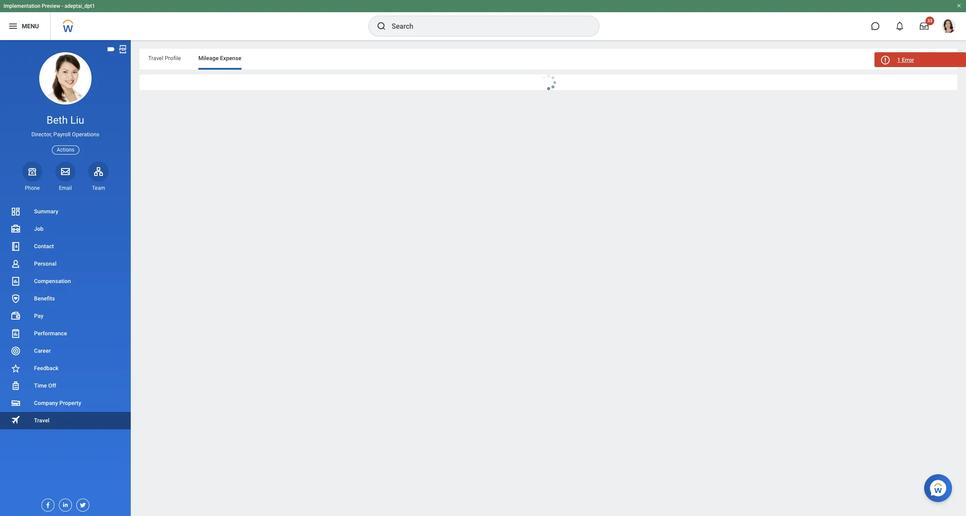Task type: vqa. For each thing, say whether or not it's contained in the screenshot.
Give Feedback Button
no



Task type: describe. For each thing, give the bounding box(es) containing it.
search image
[[376, 21, 387, 31]]

pay link
[[0, 308, 131, 325]]

implementation
[[3, 3, 40, 9]]

1
[[897, 57, 901, 63]]

director, payroll operations
[[31, 131, 99, 138]]

time off
[[34, 383, 56, 389]]

liu
[[70, 114, 84, 126]]

compensation image
[[10, 276, 21, 287]]

career link
[[0, 343, 131, 360]]

33
[[928, 18, 933, 23]]

inbox large image
[[920, 22, 929, 31]]

team
[[92, 185, 105, 191]]

tab list containing travel profile
[[140, 49, 958, 70]]

performance image
[[10, 329, 21, 339]]

property
[[59, 400, 81, 407]]

implementation preview -   adeptai_dpt1
[[3, 3, 95, 9]]

phone
[[25, 185, 40, 191]]

1 error button
[[875, 52, 966, 67]]

travel image
[[10, 415, 21, 426]]

close environment banner image
[[957, 3, 962, 8]]

pay image
[[10, 311, 21, 322]]

summary link
[[0, 203, 131, 221]]

actions button
[[52, 145, 79, 155]]

compensation link
[[0, 273, 131, 290]]

adeptai_dpt1
[[65, 3, 95, 9]]

tag image
[[106, 44, 116, 54]]

menu button
[[0, 12, 50, 40]]

team beth liu element
[[89, 185, 109, 192]]

job image
[[10, 224, 21, 235]]

personal
[[34, 261, 56, 267]]

payroll
[[53, 131, 71, 138]]

menu
[[22, 23, 39, 29]]

job link
[[0, 221, 131, 238]]

beth liu
[[47, 114, 84, 126]]

company
[[34, 400, 58, 407]]

company property
[[34, 400, 81, 407]]

career
[[34, 348, 51, 354]]

notifications large image
[[896, 22, 904, 31]]

mileage
[[198, 55, 219, 61]]

twitter image
[[77, 500, 86, 509]]

off
[[48, 383, 56, 389]]

mileage expense
[[198, 55, 241, 61]]

beth
[[47, 114, 68, 126]]

contact image
[[10, 242, 21, 252]]

time
[[34, 383, 47, 389]]

summary image
[[10, 207, 21, 217]]

email button
[[55, 162, 75, 192]]

travel for travel profile
[[148, 55, 163, 61]]

job
[[34, 226, 44, 232]]

personal link
[[0, 256, 131, 273]]

pay
[[34, 313, 43, 320]]



Task type: locate. For each thing, give the bounding box(es) containing it.
personal image
[[10, 259, 21, 269]]

company property image
[[10, 399, 21, 409]]

operations
[[72, 131, 99, 138]]

company property link
[[0, 395, 131, 412]]

profile
[[165, 55, 181, 61]]

travel link
[[0, 412, 131, 430]]

0 vertical spatial travel
[[148, 55, 163, 61]]

feedback
[[34, 365, 59, 372]]

travel inside tab list
[[148, 55, 163, 61]]

travel down company
[[34, 418, 49, 424]]

feedback link
[[0, 360, 131, 378]]

time off image
[[10, 381, 21, 392]]

1 vertical spatial travel
[[34, 418, 49, 424]]

linkedin image
[[59, 500, 69, 509]]

time off link
[[0, 378, 131, 395]]

phone image
[[26, 166, 38, 177]]

view printable version (pdf) image
[[118, 44, 128, 54]]

career image
[[10, 346, 21, 357]]

compensation
[[34, 278, 71, 285]]

1 horizontal spatial travel
[[148, 55, 163, 61]]

director,
[[31, 131, 52, 138]]

travel left profile
[[148, 55, 163, 61]]

feedback image
[[10, 364, 21, 374]]

actions
[[57, 147, 74, 153]]

benefits
[[34, 296, 55, 302]]

summary
[[34, 208, 58, 215]]

email
[[59, 185, 72, 191]]

contact
[[34, 243, 54, 250]]

travel profile
[[148, 55, 181, 61]]

travel
[[148, 55, 163, 61], [34, 418, 49, 424]]

error
[[902, 57, 914, 63]]

facebook image
[[42, 500, 51, 509]]

0 horizontal spatial travel
[[34, 418, 49, 424]]

benefits image
[[10, 294, 21, 304]]

tab list
[[140, 49, 958, 70]]

navigation pane region
[[0, 40, 131, 517]]

list containing summary
[[0, 203, 131, 430]]

preview
[[42, 3, 60, 9]]

view team image
[[93, 166, 104, 177]]

performance link
[[0, 325, 131, 343]]

Search Workday  search field
[[392, 17, 581, 36]]

travel for travel
[[34, 418, 49, 424]]

justify image
[[8, 21, 18, 31]]

1 error
[[897, 57, 914, 63]]

-
[[62, 3, 63, 9]]

profile logan mcneil image
[[942, 19, 956, 35]]

phone beth liu element
[[22, 185, 42, 192]]

mail image
[[60, 166, 71, 177]]

benefits link
[[0, 290, 131, 308]]

exclamation image
[[882, 57, 889, 64]]

expense
[[220, 55, 241, 61]]

performance
[[34, 331, 67, 337]]

phone button
[[22, 162, 42, 192]]

email beth liu element
[[55, 185, 75, 192]]

menu banner
[[0, 0, 966, 40]]

33 button
[[915, 17, 934, 36]]

contact link
[[0, 238, 131, 256]]

travel inside 'list'
[[34, 418, 49, 424]]

team link
[[89, 162, 109, 192]]

list
[[0, 203, 131, 430]]



